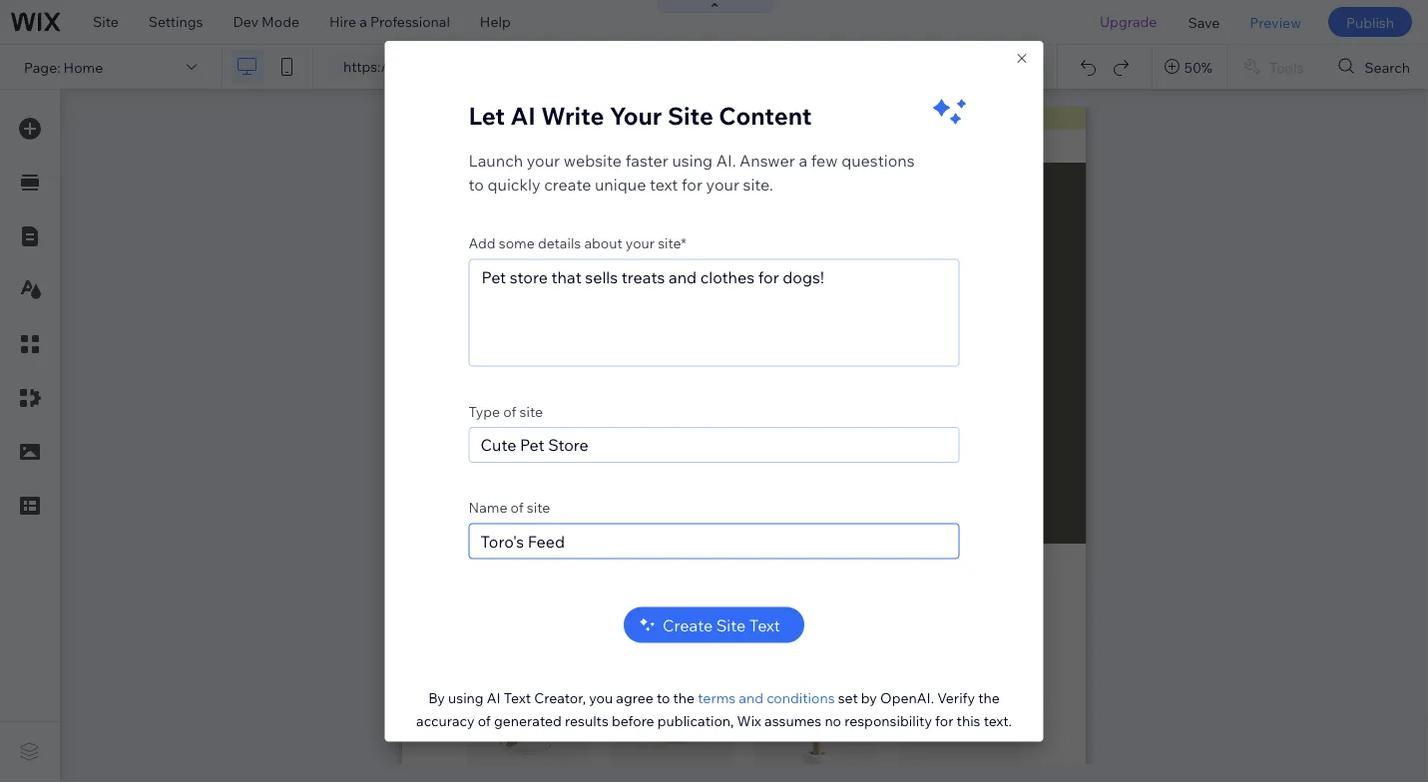 Task type: vqa. For each thing, say whether or not it's contained in the screenshot.
Welcome to Toro's Feed!
no



Task type: describe. For each thing, give the bounding box(es) containing it.
of inside "set by openai. verify the accuracy of generated results before publication, wix assumes no responsibility for this text."
[[478, 712, 491, 729]]

ai.
[[716, 150, 736, 170]]

Pet Care Provider text field
[[469, 427, 960, 463]]

site.
[[743, 174, 773, 194]]

add
[[469, 234, 496, 252]]

0 vertical spatial your
[[527, 150, 560, 170]]

verify
[[937, 689, 975, 707]]

launch your website faster using ai. answer a few questions to quickly create unique text for your site.
[[469, 150, 915, 194]]

let ai write your site content
[[469, 101, 812, 130]]

settings
[[149, 13, 203, 30]]

launch
[[469, 150, 523, 170]]

and
[[739, 689, 763, 707]]

this
[[957, 712, 981, 729]]

terms
[[698, 689, 736, 707]]

assumes
[[764, 712, 822, 729]]

conditions
[[767, 689, 835, 707]]

responsibility
[[844, 712, 932, 729]]

1 vertical spatial ai
[[487, 689, 501, 707]]

50% button
[[1153, 45, 1226, 89]]

using inside launch your website faster using ai. answer a few questions to quickly create unique text for your site.
[[672, 150, 713, 170]]

your
[[610, 101, 662, 130]]

professional
[[370, 13, 450, 30]]

mode
[[262, 13, 299, 30]]

dev
[[233, 13, 258, 30]]

for for this
[[935, 712, 954, 729]]

https://www.wix.com/mysite
[[343, 58, 525, 75]]

of for type
[[503, 402, 516, 420]]

accuracy
[[416, 712, 475, 729]]

for for your
[[682, 174, 703, 194]]

name of site
[[469, 499, 550, 516]]

create site text
[[663, 615, 780, 635]]

quickly
[[487, 174, 541, 194]]

site*
[[658, 234, 687, 252]]

site for type of site
[[520, 402, 543, 420]]

no
[[825, 712, 841, 729]]

let
[[469, 101, 505, 130]]

add some details about your site*
[[469, 234, 687, 252]]

the inside "set by openai. verify the accuracy of generated results before publication, wix assumes no responsibility for this text."
[[978, 689, 1000, 707]]

questions
[[841, 150, 915, 170]]

results
[[565, 712, 609, 729]]

type
[[469, 402, 500, 420]]

text.
[[984, 712, 1012, 729]]

generated
[[494, 712, 562, 729]]

0 vertical spatial a
[[360, 13, 367, 30]]

unique
[[595, 174, 646, 194]]

creator,
[[534, 689, 586, 707]]

e.g., A pet care salon with services for dogs and cats, baths, haircuts, nail trimming and training, small and dedicated staff, in New York City text field
[[469, 259, 960, 367]]

before
[[612, 712, 654, 729]]

text inside button
[[749, 615, 780, 635]]

1 vertical spatial site
[[668, 101, 713, 130]]

0 vertical spatial ai
[[510, 101, 536, 130]]

1 the from the left
[[673, 689, 695, 707]]

publish
[[1346, 13, 1394, 31]]

site for name of site
[[527, 499, 550, 516]]



Task type: locate. For each thing, give the bounding box(es) containing it.
save
[[1188, 13, 1220, 31]]

ai right let
[[510, 101, 536, 130]]

Fluffy Tails text field
[[469, 523, 960, 559]]

1 vertical spatial of
[[511, 499, 524, 516]]

0 vertical spatial for
[[682, 174, 703, 194]]

wix
[[737, 712, 761, 729]]

0 vertical spatial site
[[93, 13, 119, 30]]

type of site
[[469, 402, 543, 420]]

website
[[564, 150, 622, 170]]

for left this
[[935, 712, 954, 729]]

site
[[93, 13, 119, 30], [668, 101, 713, 130], [716, 615, 746, 635]]

1 horizontal spatial your
[[626, 234, 655, 252]]

0 vertical spatial using
[[672, 150, 713, 170]]

search
[[1365, 58, 1410, 76]]

0 horizontal spatial site
[[93, 13, 119, 30]]

the up publication,
[[673, 689, 695, 707]]

to right the agree
[[657, 689, 670, 707]]

create
[[544, 174, 591, 194]]

you
[[589, 689, 613, 707]]

the
[[673, 689, 695, 707], [978, 689, 1000, 707]]

your
[[527, 150, 560, 170], [706, 174, 739, 194], [626, 234, 655, 252]]

1 vertical spatial your
[[706, 174, 739, 194]]

some
[[499, 234, 535, 252]]

by using ai text creator, you agree to the terms and conditions
[[428, 689, 835, 707]]

your down ai.
[[706, 174, 739, 194]]

1 vertical spatial a
[[799, 150, 807, 170]]

text
[[749, 615, 780, 635], [504, 689, 531, 707]]

hire a professional
[[329, 13, 450, 30]]

by
[[861, 689, 877, 707]]

0 vertical spatial text
[[749, 615, 780, 635]]

of
[[503, 402, 516, 420], [511, 499, 524, 516], [478, 712, 491, 729]]

text up terms and conditions button
[[749, 615, 780, 635]]

few
[[811, 150, 838, 170]]

1 vertical spatial text
[[504, 689, 531, 707]]

0 horizontal spatial using
[[448, 689, 484, 707]]

preview button
[[1235, 0, 1316, 44]]

0 vertical spatial site
[[520, 402, 543, 420]]

search button
[[1323, 45, 1428, 89]]

2 vertical spatial site
[[716, 615, 746, 635]]

terms and conditions button
[[698, 689, 835, 707]]

create site text button
[[624, 607, 804, 643]]

for
[[682, 174, 703, 194], [935, 712, 954, 729]]

1 horizontal spatial ai
[[510, 101, 536, 130]]

openai.
[[880, 689, 934, 707]]

publication,
[[658, 712, 734, 729]]

1 horizontal spatial using
[[672, 150, 713, 170]]

your left site*
[[626, 234, 655, 252]]

agree
[[616, 689, 653, 707]]

site right create
[[716, 615, 746, 635]]

your up create
[[527, 150, 560, 170]]

1 horizontal spatial for
[[935, 712, 954, 729]]

to inside launch your website faster using ai. answer a few questions to quickly create unique text for your site.
[[469, 174, 484, 194]]

site up home
[[93, 13, 119, 30]]

details
[[538, 234, 581, 252]]

site right 'your'
[[668, 101, 713, 130]]

help
[[480, 13, 511, 30]]

0 horizontal spatial your
[[527, 150, 560, 170]]

2 the from the left
[[978, 689, 1000, 707]]

0 horizontal spatial text
[[504, 689, 531, 707]]

1 horizontal spatial to
[[657, 689, 670, 707]]

of for name
[[511, 499, 524, 516]]

a left "few" at the right of the page
[[799, 150, 807, 170]]

0 horizontal spatial ai
[[487, 689, 501, 707]]

for right text
[[682, 174, 703, 194]]

0 vertical spatial to
[[469, 174, 484, 194]]

home
[[63, 58, 103, 76]]

the up text.
[[978, 689, 1000, 707]]

hire
[[329, 13, 356, 30]]

for inside launch your website faster using ai. answer a few questions to quickly create unique text for your site.
[[682, 174, 703, 194]]

using left ai.
[[672, 150, 713, 170]]

1 vertical spatial to
[[657, 689, 670, 707]]

create
[[663, 615, 713, 635]]

using
[[672, 150, 713, 170], [448, 689, 484, 707]]

using right by
[[448, 689, 484, 707]]

0 horizontal spatial the
[[673, 689, 695, 707]]

faster
[[625, 150, 668, 170]]

1 vertical spatial using
[[448, 689, 484, 707]]

0 horizontal spatial to
[[469, 174, 484, 194]]

ai up generated at the bottom of page
[[487, 689, 501, 707]]

write
[[541, 101, 604, 130]]

of right 'accuracy'
[[478, 712, 491, 729]]

content
[[719, 101, 812, 130]]

upgrade
[[1100, 13, 1157, 30]]

2 horizontal spatial site
[[716, 615, 746, 635]]

tools button
[[1227, 45, 1322, 89]]

set
[[838, 689, 858, 707]]

site inside create site text button
[[716, 615, 746, 635]]

1 vertical spatial site
[[527, 499, 550, 516]]

name
[[469, 499, 507, 516]]

1 horizontal spatial the
[[978, 689, 1000, 707]]

a
[[360, 13, 367, 30], [799, 150, 807, 170]]

2 vertical spatial of
[[478, 712, 491, 729]]

of right type
[[503, 402, 516, 420]]

a right hire
[[360, 13, 367, 30]]

site right type
[[520, 402, 543, 420]]

1 horizontal spatial a
[[799, 150, 807, 170]]

dev mode
[[233, 13, 299, 30]]

site right the name
[[527, 499, 550, 516]]

set by openai. verify the accuracy of generated results before publication, wix assumes no responsibility for this text.
[[416, 689, 1012, 729]]

preview
[[1250, 13, 1301, 31]]

of right the name
[[511, 499, 524, 516]]

a inside launch your website faster using ai. answer a few questions to quickly create unique text for your site.
[[799, 150, 807, 170]]

to
[[469, 174, 484, 194], [657, 689, 670, 707]]

tools
[[1269, 58, 1304, 76]]

save button
[[1173, 0, 1235, 44]]

0 horizontal spatial for
[[682, 174, 703, 194]]

text up generated at the bottom of page
[[504, 689, 531, 707]]

by
[[428, 689, 445, 707]]

2 horizontal spatial your
[[706, 174, 739, 194]]

answer
[[740, 150, 795, 170]]

0 horizontal spatial a
[[360, 13, 367, 30]]

0 vertical spatial of
[[503, 402, 516, 420]]

1 vertical spatial for
[[935, 712, 954, 729]]

ai
[[510, 101, 536, 130], [487, 689, 501, 707]]

to down the launch
[[469, 174, 484, 194]]

for inside "set by openai. verify the accuracy of generated results before publication, wix assumes no responsibility for this text."
[[935, 712, 954, 729]]

50%
[[1184, 58, 1212, 76]]

site
[[520, 402, 543, 420], [527, 499, 550, 516]]

about
[[584, 234, 622, 252]]

publish button
[[1328, 7, 1412, 37]]

1 horizontal spatial site
[[668, 101, 713, 130]]

text
[[650, 174, 678, 194]]

2 vertical spatial your
[[626, 234, 655, 252]]

1 horizontal spatial text
[[749, 615, 780, 635]]



